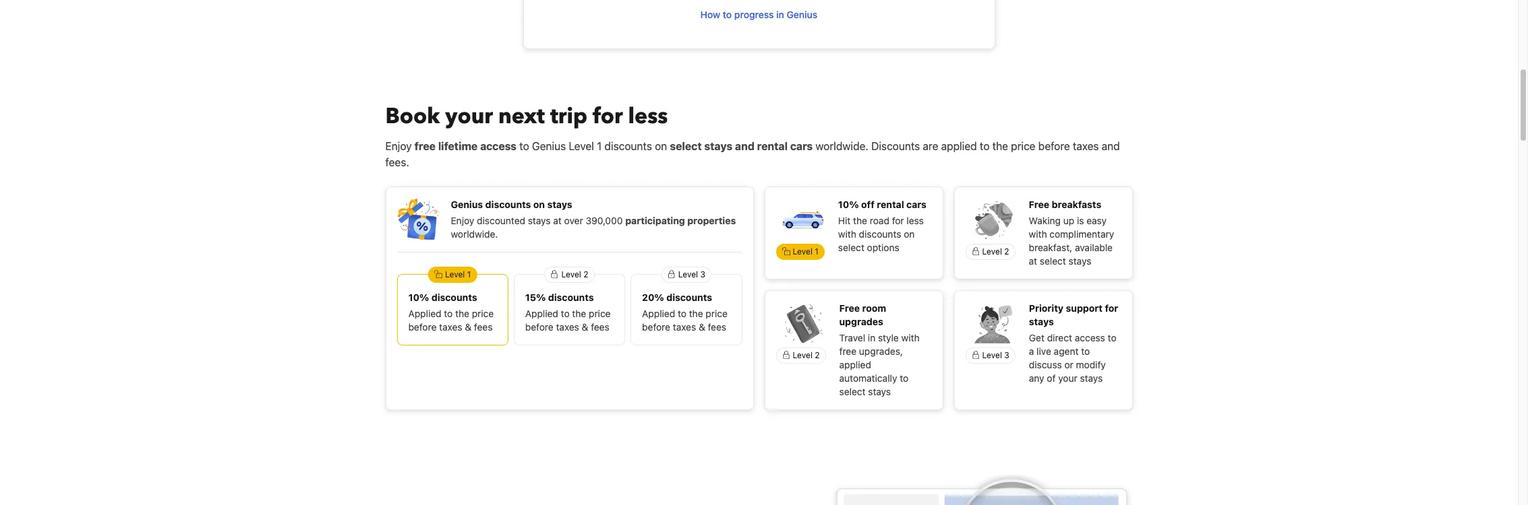 Task type: vqa. For each thing, say whether or not it's contained in the screenshot.
the bottom Genius
yes



Task type: locate. For each thing, give the bounding box(es) containing it.
2 horizontal spatial genius
[[787, 9, 818, 20]]

applied for 15%
[[525, 309, 558, 320]]

fees.
[[385, 157, 409, 169]]

before inside worldwide. discounts are applied to the price before taxes and fees.
[[1039, 141, 1070, 153]]

3 & from the left
[[699, 322, 705, 333]]

0 horizontal spatial 3
[[700, 270, 706, 280]]

3 left the a
[[1004, 351, 1010, 361]]

0 vertical spatial worldwide.
[[816, 141, 869, 153]]

free
[[1029, 199, 1050, 211], [839, 303, 860, 315]]

15%
[[525, 292, 546, 304]]

10% inside 10% discounts applied to the price before taxes & fees
[[408, 292, 429, 304]]

0 vertical spatial on
[[655, 141, 667, 153]]

enjoy up fees.
[[385, 141, 412, 153]]

for up enjoy free lifetime access to genius level 1 discounts on select stays and rental cars
[[593, 102, 623, 132]]

1 horizontal spatial at
[[1029, 256, 1037, 267]]

in up the upgrades,
[[868, 333, 876, 344]]

& inside 10% discounts applied to the price before taxes & fees
[[465, 322, 472, 333]]

worldwide.
[[816, 141, 869, 153], [451, 229, 498, 240]]

0 vertical spatial genius
[[787, 9, 818, 20]]

to inside 20% discounts applied to the price before taxes & fees
[[678, 309, 687, 320]]

in
[[776, 9, 784, 20], [868, 333, 876, 344]]

level 2 for free room upgrades travel in style with free upgrades, applied automatically to select stays
[[793, 351, 820, 361]]

level down trip
[[569, 141, 594, 153]]

0 vertical spatial free
[[415, 141, 436, 153]]

2 for free room upgrades travel in style with free upgrades, applied automatically to select stays
[[815, 351, 820, 361]]

10%
[[838, 199, 859, 211], [408, 292, 429, 304]]

1
[[597, 141, 602, 153], [815, 247, 819, 257], [467, 270, 471, 280]]

for right support
[[1105, 303, 1118, 315]]

0 horizontal spatial cars
[[790, 141, 813, 153]]

2 down "free breakfasts" image
[[1004, 247, 1009, 257]]

your down "or"
[[1058, 373, 1078, 385]]

taxes inside 20% discounts applied to the price before taxes & fees
[[673, 322, 696, 333]]

1 applied from the left
[[408, 309, 442, 320]]

access
[[480, 141, 517, 153], [1075, 333, 1105, 344]]

your up lifetime
[[445, 102, 493, 132]]

level 2
[[982, 247, 1009, 257], [561, 270, 588, 280], [793, 351, 820, 361]]

0 vertical spatial access
[[480, 141, 517, 153]]

before inside 10% discounts applied to the price before taxes & fees
[[408, 322, 437, 333]]

with right the style
[[901, 333, 920, 344]]

1 vertical spatial access
[[1075, 333, 1105, 344]]

the inside worldwide. discounts are applied to the price before taxes and fees.
[[993, 141, 1008, 153]]

the inside 10% off rental cars hit the road for less with discounts on select options
[[853, 215, 867, 227]]

at down breakfast,
[[1029, 256, 1037, 267]]

0 vertical spatial level 2
[[982, 247, 1009, 257]]

level 1
[[793, 247, 819, 257], [445, 270, 471, 280]]

taxes inside 10% discounts applied to the price before taxes & fees
[[439, 322, 462, 333]]

taxes for 15% discounts applied to the price before taxes & fees
[[556, 322, 579, 333]]

1 horizontal spatial worldwide.
[[816, 141, 869, 153]]

0 horizontal spatial level 1
[[445, 270, 471, 280]]

access up modify
[[1075, 333, 1105, 344]]

how
[[701, 9, 720, 20]]

0 horizontal spatial 10%
[[408, 292, 429, 304]]

your
[[445, 102, 493, 132], [1058, 373, 1078, 385]]

waking
[[1029, 215, 1061, 227]]

lifetime
[[438, 141, 478, 153]]

before inside the 15% discounts applied to the price before taxes & fees
[[525, 322, 554, 333]]

automatically
[[839, 373, 897, 385]]

level
[[569, 141, 594, 153], [793, 247, 813, 257], [982, 247, 1002, 257], [445, 270, 465, 280], [561, 270, 581, 280], [678, 270, 698, 280], [793, 351, 813, 361], [982, 351, 1002, 361]]

rental inside 10% off rental cars hit the road for less with discounts on select options
[[877, 199, 904, 211]]

1 horizontal spatial free
[[839, 346, 857, 358]]

room
[[862, 303, 886, 315]]

free up upgrades
[[839, 303, 860, 315]]

to
[[723, 9, 732, 20], [519, 141, 529, 153], [980, 141, 990, 153], [444, 309, 453, 320], [561, 309, 570, 320], [678, 309, 687, 320], [1108, 333, 1117, 344], [1081, 346, 1090, 358], [900, 373, 909, 385]]

0 horizontal spatial your
[[445, 102, 493, 132]]

1 horizontal spatial level 3
[[982, 351, 1010, 361]]

road
[[870, 215, 890, 227]]

1 horizontal spatial in
[[868, 333, 876, 344]]

level 3 down priority support for stays image
[[982, 351, 1010, 361]]

1 horizontal spatial cars
[[907, 199, 927, 211]]

level 2 for free breakfasts waking up is easy with complimentary breakfast, available at select stays
[[982, 247, 1009, 257]]

rental
[[757, 141, 788, 153], [877, 199, 904, 211]]

level 2 up the 15% discounts applied to the price before taxes & fees
[[561, 270, 588, 280]]

for
[[593, 102, 623, 132], [892, 215, 904, 227], [1105, 303, 1118, 315]]

before inside 20% discounts applied to the price before taxes & fees
[[642, 322, 670, 333]]

0 vertical spatial enjoy
[[385, 141, 412, 153]]

hit
[[838, 215, 851, 227]]

the inside 20% discounts applied to the price before taxes & fees
[[689, 309, 703, 320]]

at left over
[[553, 215, 562, 227]]

the for 20% discounts applied to the price before taxes & fees
[[689, 309, 703, 320]]

taxes inside the 15% discounts applied to the price before taxes & fees
[[556, 322, 579, 333]]

3
[[700, 270, 706, 280], [1004, 351, 1010, 361]]

0 horizontal spatial worldwide.
[[451, 229, 498, 240]]

0 horizontal spatial and
[[735, 141, 755, 153]]

1 horizontal spatial rental
[[877, 199, 904, 211]]

discounts inside the 15% discounts applied to the price before taxes & fees
[[548, 292, 594, 304]]

free for free breakfasts waking up is easy with complimentary breakfast, available at select stays
[[1029, 199, 1050, 211]]

stays
[[704, 141, 733, 153], [547, 199, 572, 211], [528, 215, 551, 227], [1069, 256, 1092, 267], [1029, 317, 1054, 328], [1080, 373, 1103, 385], [868, 387, 891, 398]]

travel
[[839, 333, 865, 344]]

genius inside genius discounts on stays enjoy discounted stays at over 390,000 participating properties worldwide.
[[451, 199, 483, 211]]

2 horizontal spatial 2
[[1004, 247, 1009, 257]]

1 horizontal spatial free
[[1029, 199, 1050, 211]]

0 horizontal spatial applied
[[408, 309, 442, 320]]

enjoy
[[385, 141, 412, 153], [451, 215, 474, 227]]

discounts inside genius discounts on stays enjoy discounted stays at over 390,000 participating properties worldwide.
[[485, 199, 531, 211]]

2 horizontal spatial 1
[[815, 247, 819, 257]]

1 vertical spatial genius
[[532, 141, 566, 153]]

2 up the 15% discounts applied to the price before taxes & fees
[[584, 270, 588, 280]]

genius discounts on stays enjoy discounted stays at over 390,000 participating properties worldwide.
[[451, 199, 736, 240]]

1 vertical spatial applied
[[839, 360, 871, 371]]

0 vertical spatial at
[[553, 215, 562, 227]]

worldwide. discounts are applied to the price before taxes and fees.
[[385, 141, 1120, 169]]

1 vertical spatial 2
[[584, 270, 588, 280]]

applied inside 20% discounts applied to the price before taxes & fees
[[642, 309, 675, 320]]

1 horizontal spatial access
[[1075, 333, 1105, 344]]

2 vertical spatial genius
[[451, 199, 483, 211]]

1 vertical spatial free
[[839, 303, 860, 315]]

1 horizontal spatial 2
[[815, 351, 820, 361]]

0 vertical spatial rental
[[757, 141, 788, 153]]

1 horizontal spatial &
[[582, 322, 588, 333]]

1 vertical spatial 10%
[[408, 292, 429, 304]]

before
[[1039, 141, 1070, 153], [408, 322, 437, 333], [525, 322, 554, 333], [642, 322, 670, 333]]

level 2 down free room upgrades image
[[793, 351, 820, 361]]

cars
[[790, 141, 813, 153], [907, 199, 927, 211]]

free breakfasts image
[[972, 199, 1015, 242]]

priority support for stays image
[[972, 302, 1015, 346]]

1 & from the left
[[465, 322, 472, 333]]

1 and from the left
[[735, 141, 755, 153]]

applied
[[408, 309, 442, 320], [525, 309, 558, 320], [642, 309, 675, 320]]

level 1 down 10% off rental cars image
[[793, 247, 819, 257]]

discounts inside 10% discounts applied to the price before taxes & fees
[[432, 292, 477, 304]]

0 horizontal spatial 2
[[584, 270, 588, 280]]

over
[[564, 215, 583, 227]]

1 vertical spatial cars
[[907, 199, 927, 211]]

0 vertical spatial less
[[628, 102, 668, 132]]

level down 10% off rental cars image
[[793, 247, 813, 257]]

price inside the 15% discounts applied to the price before taxes & fees
[[589, 309, 611, 320]]

to inside worldwide. discounts are applied to the price before taxes and fees.
[[980, 141, 990, 153]]

0 horizontal spatial on
[[533, 199, 545, 211]]

2 horizontal spatial fees
[[708, 322, 726, 333]]

genius right progress
[[787, 9, 818, 20]]

select
[[670, 141, 702, 153], [838, 242, 865, 254], [1040, 256, 1066, 267], [839, 387, 866, 398]]

0 horizontal spatial enjoy
[[385, 141, 412, 153]]

for right road
[[892, 215, 904, 227]]

how to progress in genius link
[[695, 3, 823, 27]]

1 vertical spatial at
[[1029, 256, 1037, 267]]

1 horizontal spatial genius
[[532, 141, 566, 153]]

2 vertical spatial 2
[[815, 351, 820, 361]]

0 vertical spatial 2
[[1004, 247, 1009, 257]]

free inside free room upgrades travel in style with free upgrades, applied automatically to select stays
[[839, 303, 860, 315]]

1 vertical spatial for
[[892, 215, 904, 227]]

0 horizontal spatial level 2
[[561, 270, 588, 280]]

1 vertical spatial free
[[839, 346, 857, 358]]

1 horizontal spatial your
[[1058, 373, 1078, 385]]

worldwide. left discounts
[[816, 141, 869, 153]]

with
[[838, 229, 857, 240], [1029, 229, 1047, 240], [901, 333, 920, 344]]

free down travel
[[839, 346, 857, 358]]

get
[[1029, 333, 1045, 344]]

price for 10% discounts applied to the price before taxes & fees
[[472, 309, 494, 320]]

applied
[[941, 141, 977, 153], [839, 360, 871, 371]]

1 vertical spatial worldwide.
[[451, 229, 498, 240]]

free breakfasts waking up is easy with complimentary breakfast, available at select stays
[[1029, 199, 1115, 267]]

modify
[[1076, 360, 1106, 371]]

level 3 up 20% discounts applied to the price before taxes & fees
[[678, 270, 706, 280]]

with down 'waking'
[[1029, 229, 1047, 240]]

next
[[498, 102, 545, 132]]

2 horizontal spatial with
[[1029, 229, 1047, 240]]

0 vertical spatial 10%
[[838, 199, 859, 211]]

free down book
[[415, 141, 436, 153]]

0 horizontal spatial genius
[[451, 199, 483, 211]]

direct
[[1047, 333, 1072, 344]]

level up the 15% discounts applied to the price before taxes & fees
[[561, 270, 581, 280]]

1 horizontal spatial on
[[655, 141, 667, 153]]

worldwide. down "discounted"
[[451, 229, 498, 240]]

and
[[735, 141, 755, 153], [1102, 141, 1120, 153]]

0 horizontal spatial for
[[593, 102, 623, 132]]

0 horizontal spatial free
[[415, 141, 436, 153]]

2 down free room upgrades image
[[815, 351, 820, 361]]

priority support for stays get direct access to a live agent to discuss or modify any of your stays
[[1029, 303, 1118, 385]]

at
[[553, 215, 562, 227], [1029, 256, 1037, 267]]

1 horizontal spatial and
[[1102, 141, 1120, 153]]

level 1 up 10% discounts applied to the price before taxes & fees
[[445, 270, 471, 280]]

worldwide. inside genius discounts on stays enjoy discounted stays at over 390,000 participating properties worldwide.
[[451, 229, 498, 240]]

2 horizontal spatial for
[[1105, 303, 1118, 315]]

& inside 20% discounts applied to the price before taxes & fees
[[699, 322, 705, 333]]

fees inside the 15% discounts applied to the price before taxes & fees
[[591, 322, 610, 333]]

0 vertical spatial free
[[1029, 199, 1050, 211]]

& for 15% discounts
[[582, 322, 588, 333]]

& inside the 15% discounts applied to the price before taxes & fees
[[582, 322, 588, 333]]

to inside 10% discounts applied to the price before taxes & fees
[[444, 309, 453, 320]]

2 fees from the left
[[591, 322, 610, 333]]

access down next on the left top
[[480, 141, 517, 153]]

enjoy left "discounted"
[[451, 215, 474, 227]]

3 applied from the left
[[642, 309, 675, 320]]

upgrades,
[[859, 346, 903, 358]]

3 fees from the left
[[708, 322, 726, 333]]

breakfast,
[[1029, 242, 1073, 254]]

2 horizontal spatial level 2
[[982, 247, 1009, 257]]

taxes for 10% discounts applied to the price before taxes & fees
[[439, 322, 462, 333]]

0 horizontal spatial at
[[553, 215, 562, 227]]

level down "free breakfasts" image
[[982, 247, 1002, 257]]

1 horizontal spatial for
[[892, 215, 904, 227]]

with inside the free breakfasts waking up is easy with complimentary breakfast, available at select stays
[[1029, 229, 1047, 240]]

less right road
[[907, 215, 924, 227]]

how to progress in genius
[[701, 9, 818, 20]]

in inside free room upgrades travel in style with free upgrades, applied automatically to select stays
[[868, 333, 876, 344]]

1 fees from the left
[[474, 322, 493, 333]]

or
[[1065, 360, 1074, 371]]

0 horizontal spatial less
[[628, 102, 668, 132]]

price inside 20% discounts applied to the price before taxes & fees
[[706, 309, 728, 320]]

genius
[[787, 9, 818, 20], [532, 141, 566, 153], [451, 199, 483, 211]]

1 horizontal spatial applied
[[525, 309, 558, 320]]

applied right the are
[[941, 141, 977, 153]]

free
[[415, 141, 436, 153], [839, 346, 857, 358]]

the
[[993, 141, 1008, 153], [853, 215, 867, 227], [455, 309, 469, 320], [572, 309, 586, 320], [689, 309, 703, 320]]

with down hit
[[838, 229, 857, 240]]

price
[[1011, 141, 1036, 153], [472, 309, 494, 320], [589, 309, 611, 320], [706, 309, 728, 320]]

less
[[628, 102, 668, 132], [907, 215, 924, 227]]

access inside the priority support for stays get direct access to a live agent to discuss or modify any of your stays
[[1075, 333, 1105, 344]]

any
[[1029, 373, 1045, 385]]

fees inside 10% discounts applied to the price before taxes & fees
[[474, 322, 493, 333]]

1 horizontal spatial level 1
[[793, 247, 819, 257]]

applied for 10%
[[408, 309, 442, 320]]

applied up the automatically
[[839, 360, 871, 371]]

2 horizontal spatial applied
[[642, 309, 675, 320]]

genius up "discounted"
[[451, 199, 483, 211]]

the inside 10% discounts applied to the price before taxes & fees
[[455, 309, 469, 320]]

participating
[[625, 215, 685, 227]]

2 applied from the left
[[525, 309, 558, 320]]

with inside free room upgrades travel in style with free upgrades, applied automatically to select stays
[[901, 333, 920, 344]]

3 up 20% discounts applied to the price before taxes & fees
[[700, 270, 706, 280]]

fees
[[474, 322, 493, 333], [591, 322, 610, 333], [708, 322, 726, 333]]

free up 'waking'
[[1029, 199, 1050, 211]]

2 & from the left
[[582, 322, 588, 333]]

taxes
[[1073, 141, 1099, 153], [439, 322, 462, 333], [556, 322, 579, 333], [673, 322, 696, 333]]

2 horizontal spatial on
[[904, 229, 915, 240]]

2 vertical spatial on
[[904, 229, 915, 240]]

1 vertical spatial in
[[868, 333, 876, 344]]

0 vertical spatial for
[[593, 102, 623, 132]]

1 horizontal spatial enjoy
[[451, 215, 474, 227]]

free inside the free breakfasts waking up is easy with complimentary breakfast, available at select stays
[[1029, 199, 1050, 211]]

2
[[1004, 247, 1009, 257], [584, 270, 588, 280], [815, 351, 820, 361]]

the inside the 15% discounts applied to the price before taxes & fees
[[572, 309, 586, 320]]

options
[[867, 242, 900, 254]]

discounts inside 10% off rental cars hit the road for less with discounts on select options
[[859, 229, 901, 240]]

genius down trip
[[532, 141, 566, 153]]

10% for 10% discounts applied to the price before taxes & fees
[[408, 292, 429, 304]]

&
[[465, 322, 472, 333], [582, 322, 588, 333], [699, 322, 705, 333]]

1 horizontal spatial 3
[[1004, 351, 1010, 361]]

1 horizontal spatial less
[[907, 215, 924, 227]]

level 2 down "free breakfasts" image
[[982, 247, 1009, 257]]

10% off rental cars image
[[782, 199, 825, 242]]

1 vertical spatial level 2
[[561, 270, 588, 280]]

price inside 10% discounts applied to the price before taxes & fees
[[472, 309, 494, 320]]

0 horizontal spatial access
[[480, 141, 517, 153]]

fees inside 20% discounts applied to the price before taxes & fees
[[708, 322, 726, 333]]

0 vertical spatial 1
[[597, 141, 602, 153]]

level up 10% discounts applied to the price before taxes & fees
[[445, 270, 465, 280]]

level 3
[[678, 270, 706, 280], [982, 351, 1010, 361]]

discounts
[[605, 141, 652, 153], [485, 199, 531, 211], [859, 229, 901, 240], [432, 292, 477, 304], [548, 292, 594, 304], [667, 292, 712, 304]]

0 horizontal spatial fees
[[474, 322, 493, 333]]

applied inside the 15% discounts applied to the price before taxes & fees
[[525, 309, 558, 320]]

1 horizontal spatial applied
[[941, 141, 977, 153]]

10% inside 10% off rental cars hit the road for less with discounts on select options
[[838, 199, 859, 211]]

progress
[[734, 9, 774, 20]]

& for 10% discounts
[[465, 322, 472, 333]]

2 and from the left
[[1102, 141, 1120, 153]]

discounts inside 20% discounts applied to the price before taxes & fees
[[667, 292, 712, 304]]

and inside worldwide. discounts are applied to the price before taxes and fees.
[[1102, 141, 1120, 153]]

0 horizontal spatial &
[[465, 322, 472, 333]]

1 vertical spatial enjoy
[[451, 215, 474, 227]]

on
[[655, 141, 667, 153], [533, 199, 545, 211], [904, 229, 915, 240]]

before for 10% discounts applied to the price before taxes & fees
[[408, 322, 437, 333]]

0 horizontal spatial applied
[[839, 360, 871, 371]]

in right progress
[[776, 9, 784, 20]]

enjoy free lifetime access to genius level 1 discounts on select stays and rental cars
[[385, 141, 813, 153]]

2 vertical spatial 1
[[467, 270, 471, 280]]

1 horizontal spatial fees
[[591, 322, 610, 333]]

0 vertical spatial in
[[776, 9, 784, 20]]

easy
[[1087, 215, 1107, 227]]

1 horizontal spatial 10%
[[838, 199, 859, 211]]

2 horizontal spatial &
[[699, 322, 705, 333]]

390,000
[[586, 215, 623, 227]]

properties
[[687, 215, 736, 227]]

less up enjoy free lifetime access to genius level 1 discounts on select stays and rental cars
[[628, 102, 668, 132]]

free for free room upgrades travel in style with free upgrades, applied automatically to select stays
[[839, 303, 860, 315]]

applied inside 10% discounts applied to the price before taxes & fees
[[408, 309, 442, 320]]



Task type: describe. For each thing, give the bounding box(es) containing it.
discuss
[[1029, 360, 1062, 371]]

20% discounts applied to the price before taxes & fees
[[642, 292, 728, 333]]

price inside worldwide. discounts are applied to the price before taxes and fees.
[[1011, 141, 1036, 153]]

1 vertical spatial 3
[[1004, 351, 1010, 361]]

20%
[[642, 292, 664, 304]]

taxes for 20% discounts applied to the price before taxes & fees
[[673, 322, 696, 333]]

available
[[1075, 242, 1113, 254]]

on inside genius discounts on stays enjoy discounted stays at over 390,000 participating properties worldwide.
[[533, 199, 545, 211]]

complimentary
[[1050, 229, 1115, 240]]

price for 15% discounts applied to the price before taxes & fees
[[589, 309, 611, 320]]

fees for 20% discounts applied to the price before taxes & fees
[[708, 322, 726, 333]]

discounts for 20% discounts applied to the price before taxes & fees
[[667, 292, 712, 304]]

a
[[1029, 346, 1034, 358]]

0 vertical spatial level 3
[[678, 270, 706, 280]]

are
[[923, 141, 938, 153]]

savings made simple image
[[831, 476, 1133, 506]]

discounts
[[871, 141, 920, 153]]

1 vertical spatial level 3
[[982, 351, 1010, 361]]

for inside the priority support for stays get direct access to a live agent to discuss or modify any of your stays
[[1105, 303, 1118, 315]]

up
[[1064, 215, 1075, 227]]

0 vertical spatial 3
[[700, 270, 706, 280]]

to inside free room upgrades travel in style with free upgrades, applied automatically to select stays
[[900, 373, 909, 385]]

stays inside the free breakfasts waking up is easy with complimentary breakfast, available at select stays
[[1069, 256, 1092, 267]]

of
[[1047, 373, 1056, 385]]

the for 15% discounts applied to the price before taxes & fees
[[572, 309, 586, 320]]

level down free room upgrades image
[[793, 351, 813, 361]]

select inside 10% off rental cars hit the road for less with discounts on select options
[[838, 242, 865, 254]]

applied for 20%
[[642, 309, 675, 320]]

cars inside 10% off rental cars hit the road for less with discounts on select options
[[907, 199, 927, 211]]

select inside free room upgrades travel in style with free upgrades, applied automatically to select stays
[[839, 387, 866, 398]]

discounts for genius discounts on stays enjoy discounted stays at over 390,000 participating properties worldwide.
[[485, 199, 531, 211]]

at inside genius discounts on stays enjoy discounted stays at over 390,000 participating properties worldwide.
[[553, 215, 562, 227]]

2 for free breakfasts waking up is easy with complimentary breakfast, available at select stays
[[1004, 247, 1009, 257]]

style
[[878, 333, 899, 344]]

applied inside free room upgrades travel in style with free upgrades, applied automatically to select stays
[[839, 360, 871, 371]]

0 horizontal spatial rental
[[757, 141, 788, 153]]

0 vertical spatial cars
[[790, 141, 813, 153]]

fees for 15% discounts applied to the price before taxes & fees
[[591, 322, 610, 333]]

1 vertical spatial 1
[[815, 247, 819, 257]]

select inside the free breakfasts waking up is easy with complimentary breakfast, available at select stays
[[1040, 256, 1066, 267]]

to inside the 15% discounts applied to the price before taxes & fees
[[561, 309, 570, 320]]

for inside 10% off rental cars hit the road for less with discounts on select options
[[892, 215, 904, 227]]

level down priority support for stays image
[[982, 351, 1002, 361]]

less inside 10% off rental cars hit the road for less with discounts on select options
[[907, 215, 924, 227]]

off
[[861, 199, 875, 211]]

live
[[1037, 346, 1051, 358]]

0 horizontal spatial 1
[[467, 270, 471, 280]]

breakfasts
[[1052, 199, 1102, 211]]

& for 20% discounts
[[699, 322, 705, 333]]

taxes inside worldwide. discounts are applied to the price before taxes and fees.
[[1073, 141, 1099, 153]]

upgrades
[[839, 317, 884, 328]]

support
[[1066, 303, 1103, 315]]

with for free breakfasts waking up is easy with complimentary breakfast, available at select stays
[[1029, 229, 1047, 240]]

is
[[1077, 215, 1084, 227]]

15% discounts applied to the price before taxes & fees
[[525, 292, 611, 333]]

0 horizontal spatial in
[[776, 9, 784, 20]]

stays inside free room upgrades travel in style with free upgrades, applied automatically to select stays
[[868, 387, 891, 398]]

10% discounts applied to the price before taxes & fees
[[408, 292, 494, 333]]

enjoy inside genius discounts on stays enjoy discounted stays at over 390,000 participating properties worldwide.
[[451, 215, 474, 227]]

agent
[[1054, 346, 1079, 358]]

applied inside worldwide. discounts are applied to the price before taxes and fees.
[[941, 141, 977, 153]]

before for 20% discounts applied to the price before taxes & fees
[[642, 322, 670, 333]]

10% for 10% off rental cars hit the road for less with discounts on select options
[[838, 199, 859, 211]]

1 horizontal spatial 1
[[597, 141, 602, 153]]

the for 10% discounts applied to the price before taxes & fees
[[455, 309, 469, 320]]

book your next trip for less
[[385, 102, 668, 132]]

on inside 10% off rental cars hit the road for less with discounts on select options
[[904, 229, 915, 240]]

your inside the priority support for stays get direct access to a live agent to discuss or modify any of your stays
[[1058, 373, 1078, 385]]

worldwide. inside worldwide. discounts are applied to the price before taxes and fees.
[[816, 141, 869, 153]]

trip
[[550, 102, 587, 132]]

10% off rental cars hit the road for less with discounts on select options
[[838, 199, 927, 254]]

discounts for 15% discounts applied to the price before taxes & fees
[[548, 292, 594, 304]]

fees for 10% discounts applied to the price before taxes & fees
[[474, 322, 493, 333]]

price for 20% discounts applied to the price before taxes & fees
[[706, 309, 728, 320]]

free room upgrades image
[[782, 302, 825, 346]]

with inside 10% off rental cars hit the road for less with discounts on select options
[[838, 229, 857, 240]]

free room upgrades travel in style with free upgrades, applied automatically to select stays
[[839, 303, 920, 398]]

0 vertical spatial level 1
[[793, 247, 819, 257]]

before for 15% discounts applied to the price before taxes & fees
[[525, 322, 554, 333]]

with for free room upgrades travel in style with free upgrades, applied automatically to select stays
[[901, 333, 920, 344]]

free inside free room upgrades travel in style with free upgrades, applied automatically to select stays
[[839, 346, 857, 358]]

discounted
[[477, 215, 525, 227]]

discounts for 10% discounts applied to the price before taxes & fees
[[432, 292, 477, 304]]

book
[[385, 102, 440, 132]]

level up 20% discounts applied to the price before taxes & fees
[[678, 270, 698, 280]]

0 vertical spatial your
[[445, 102, 493, 132]]

priority
[[1029, 303, 1064, 315]]

at inside the free breakfasts waking up is easy with complimentary breakfast, available at select stays
[[1029, 256, 1037, 267]]

book your next trip for less image
[[397, 199, 440, 242]]



